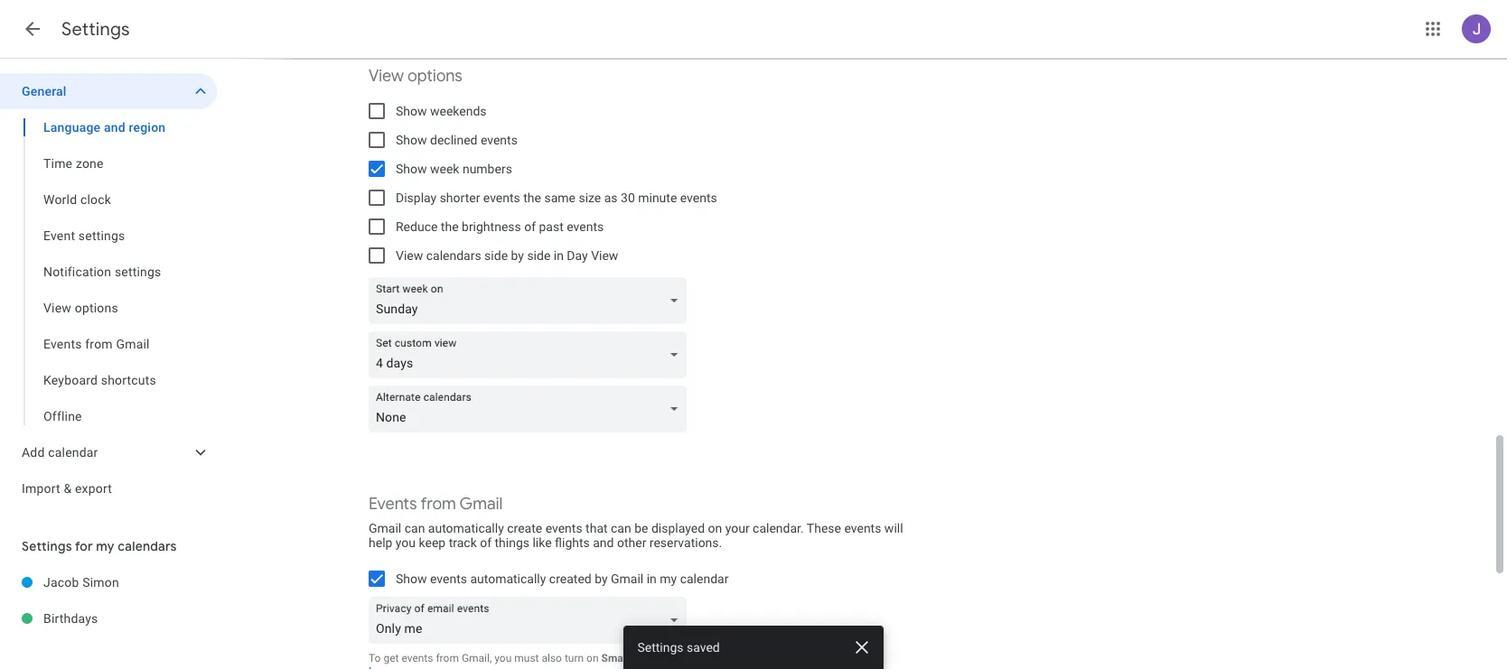 Task type: locate. For each thing, give the bounding box(es) containing it.
settings for settings
[[61, 18, 130, 41]]

view down reduce
[[396, 249, 423, 263]]

0 vertical spatial by
[[511, 249, 524, 263]]

on left 'your'
[[708, 521, 722, 536]]

events for events from gmail gmail can automatically create events that can be displayed on your calendar. these events will help you keep track of things like flights and other reservations.
[[369, 494, 417, 515]]

automatically down things
[[470, 572, 546, 586]]

1 show from the top
[[396, 104, 427, 118]]

events
[[43, 337, 82, 352], [369, 494, 417, 515]]

events inside group
[[43, 337, 82, 352]]

view options
[[369, 66, 463, 87], [43, 301, 118, 315]]

these
[[807, 521, 841, 536]]

1 vertical spatial options
[[75, 301, 118, 315]]

and left other
[[593, 536, 614, 550]]

0 horizontal spatial of
[[480, 536, 492, 550]]

flights
[[555, 536, 590, 550]]

1 horizontal spatial side
[[527, 249, 551, 263]]

gmail left settings.
[[787, 652, 815, 665]]

my
[[96, 539, 115, 555], [660, 572, 677, 586]]

1 vertical spatial calendar
[[680, 572, 729, 586]]

can left be on the left bottom of page
[[611, 521, 631, 536]]

0 vertical spatial settings
[[61, 18, 130, 41]]

to get events from gmail, you must also turn on smart features and personalization in gmail settings.
[[369, 652, 859, 665]]

options up events from gmail
[[75, 301, 118, 315]]

smart
[[601, 652, 631, 665]]

3 show from the top
[[396, 162, 427, 176]]

by down reduce the brightness of past events
[[511, 249, 524, 263]]

settings for event settings
[[78, 229, 125, 243]]

the left same
[[523, 191, 541, 205]]

settings right go back image
[[61, 18, 130, 41]]

you
[[396, 536, 416, 550], [495, 652, 512, 665]]

events inside events from gmail gmail can automatically create events that can be displayed on your calendar. these events will help you keep track of things like flights and other reservations.
[[369, 494, 417, 515]]

show for show week numbers
[[396, 162, 427, 176]]

0 horizontal spatial options
[[75, 301, 118, 315]]

world
[[43, 192, 77, 207]]

settings for settings saved
[[638, 641, 684, 655]]

general tree item
[[0, 73, 217, 109]]

options up show weekends
[[408, 66, 463, 87]]

0 vertical spatial automatically
[[428, 521, 504, 536]]

events left "that"
[[546, 521, 583, 536]]

0 vertical spatial from
[[85, 337, 113, 352]]

view options down notification
[[43, 301, 118, 315]]

2 horizontal spatial in
[[776, 652, 784, 665]]

&
[[64, 482, 72, 496]]

notification
[[43, 265, 111, 279]]

0 vertical spatial events
[[43, 337, 82, 352]]

gmail up track
[[460, 494, 503, 515]]

from up keep
[[421, 494, 456, 515]]

calendar up &
[[48, 446, 98, 460]]

1 horizontal spatial of
[[524, 220, 536, 234]]

2 vertical spatial settings
[[638, 641, 684, 655]]

1 horizontal spatial you
[[495, 652, 512, 665]]

0 horizontal spatial view options
[[43, 301, 118, 315]]

settings left the for at the bottom of page
[[22, 539, 72, 555]]

1 horizontal spatial can
[[611, 521, 631, 536]]

automatically left the create
[[428, 521, 504, 536]]

on
[[708, 521, 722, 536], [587, 652, 599, 665]]

keep
[[419, 536, 446, 550]]

my right the for at the bottom of page
[[96, 539, 115, 555]]

0 horizontal spatial you
[[396, 536, 416, 550]]

0 horizontal spatial on
[[587, 652, 599, 665]]

settings right notification
[[115, 265, 161, 279]]

events up keyboard
[[43, 337, 82, 352]]

gmail
[[116, 337, 150, 352], [460, 494, 503, 515], [369, 521, 401, 536], [611, 572, 644, 586], [787, 652, 815, 665]]

you left must
[[495, 652, 512, 665]]

settings
[[78, 229, 125, 243], [115, 265, 161, 279]]

view down notification
[[43, 301, 71, 315]]

events from gmail
[[43, 337, 150, 352]]

automatically
[[428, 521, 504, 536], [470, 572, 546, 586]]

settings
[[61, 18, 130, 41], [22, 539, 72, 555], [638, 641, 684, 655]]

2 horizontal spatial and
[[677, 652, 695, 665]]

2 can from the left
[[611, 521, 631, 536]]

events up help
[[369, 494, 417, 515]]

1 vertical spatial of
[[480, 536, 492, 550]]

settings up the 'notification settings'
[[78, 229, 125, 243]]

keyboard shortcuts
[[43, 373, 156, 388]]

from up the keyboard shortcuts
[[85, 337, 113, 352]]

view
[[369, 66, 404, 87], [396, 249, 423, 263], [591, 249, 618, 263], [43, 301, 71, 315]]

add calendar
[[22, 446, 98, 460]]

by
[[511, 249, 524, 263], [595, 572, 608, 586]]

1 vertical spatial settings
[[115, 265, 161, 279]]

size
[[579, 191, 601, 205]]

from left gmail,
[[436, 652, 459, 665]]

in left day
[[554, 249, 564, 263]]

shorter
[[440, 191, 480, 205]]

calendars up jacob simon tree item
[[118, 539, 177, 555]]

by right created
[[595, 572, 608, 586]]

options
[[408, 66, 463, 87], [75, 301, 118, 315]]

2 vertical spatial in
[[776, 652, 784, 665]]

you right help
[[396, 536, 416, 550]]

on right turn
[[587, 652, 599, 665]]

events right get
[[402, 652, 433, 665]]

0 vertical spatial in
[[554, 249, 564, 263]]

settings for settings for my calendars
[[22, 539, 72, 555]]

0 horizontal spatial calendar
[[48, 446, 98, 460]]

add
[[22, 446, 45, 460]]

can right help
[[405, 521, 425, 536]]

view options up show weekends
[[369, 66, 463, 87]]

show down keep
[[396, 572, 427, 586]]

0 vertical spatial calendar
[[48, 446, 98, 460]]

and left region
[[104, 120, 125, 135]]

events
[[481, 133, 518, 147], [483, 191, 520, 205], [680, 191, 717, 205], [567, 220, 604, 234], [546, 521, 583, 536], [844, 521, 881, 536], [430, 572, 467, 586], [402, 652, 433, 665]]

in down the reservations.
[[647, 572, 657, 586]]

0 vertical spatial and
[[104, 120, 125, 135]]

birthdays tree item
[[0, 601, 217, 637]]

1 horizontal spatial the
[[523, 191, 541, 205]]

group containing language and region
[[0, 109, 217, 435]]

region
[[129, 120, 166, 135]]

1 horizontal spatial on
[[708, 521, 722, 536]]

calendar
[[48, 446, 98, 460], [680, 572, 729, 586]]

show down show weekends
[[396, 133, 427, 147]]

0 vertical spatial settings
[[78, 229, 125, 243]]

1 vertical spatial and
[[593, 536, 614, 550]]

1 vertical spatial my
[[660, 572, 677, 586]]

can
[[405, 521, 425, 536], [611, 521, 631, 536]]

show left weekends
[[396, 104, 427, 118]]

show up display
[[396, 162, 427, 176]]

time zone
[[43, 156, 104, 171]]

in
[[554, 249, 564, 263], [647, 572, 657, 586], [776, 652, 784, 665]]

tree
[[0, 73, 217, 507]]

get
[[384, 652, 399, 665]]

gmail down other
[[611, 572, 644, 586]]

automatically inside events from gmail gmail can automatically create events that can be displayed on your calendar. these events will help you keep track of things like flights and other reservations.
[[428, 521, 504, 536]]

display shorter events the same size as 30 minute events
[[396, 191, 717, 205]]

4 show from the top
[[396, 572, 427, 586]]

1 horizontal spatial options
[[408, 66, 463, 87]]

calendar down the reservations.
[[680, 572, 729, 586]]

from for events from gmail
[[85, 337, 113, 352]]

0 horizontal spatial and
[[104, 120, 125, 135]]

0 vertical spatial calendars
[[426, 249, 481, 263]]

2 side from the left
[[527, 249, 551, 263]]

1 horizontal spatial and
[[593, 536, 614, 550]]

0 vertical spatial you
[[396, 536, 416, 550]]

my down the reservations.
[[660, 572, 677, 586]]

side down reduce the brightness of past events
[[484, 249, 508, 263]]

2 vertical spatial from
[[436, 652, 459, 665]]

1 vertical spatial automatically
[[470, 572, 546, 586]]

0 horizontal spatial can
[[405, 521, 425, 536]]

the down shorter
[[441, 220, 459, 234]]

0 horizontal spatial events
[[43, 337, 82, 352]]

keyboard
[[43, 373, 98, 388]]

1 vertical spatial view options
[[43, 301, 118, 315]]

in right personalization
[[776, 652, 784, 665]]

declined
[[430, 133, 478, 147]]

1 vertical spatial from
[[421, 494, 456, 515]]

1 horizontal spatial in
[[647, 572, 657, 586]]

calendars down reduce
[[426, 249, 481, 263]]

None field
[[369, 277, 694, 324], [369, 332, 694, 379], [369, 386, 694, 433], [369, 597, 694, 644], [369, 277, 694, 324], [369, 332, 694, 379], [369, 386, 694, 433], [369, 597, 694, 644]]

and right features
[[677, 652, 695, 665]]

gmail up shortcuts
[[116, 337, 150, 352]]

from
[[85, 337, 113, 352], [421, 494, 456, 515], [436, 652, 459, 665]]

0 horizontal spatial my
[[96, 539, 115, 555]]

from inside group
[[85, 337, 113, 352]]

settings for notification settings
[[115, 265, 161, 279]]

tree containing general
[[0, 73, 217, 507]]

0 vertical spatial of
[[524, 220, 536, 234]]

2 show from the top
[[396, 133, 427, 147]]

calendars
[[426, 249, 481, 263], [118, 539, 177, 555]]

0 horizontal spatial the
[[441, 220, 459, 234]]

1 vertical spatial by
[[595, 572, 608, 586]]

and inside events from gmail gmail can automatically create events that can be displayed on your calendar. these events will help you keep track of things like flights and other reservations.
[[593, 536, 614, 550]]

side down past
[[527, 249, 551, 263]]

the
[[523, 191, 541, 205], [441, 220, 459, 234]]

1 horizontal spatial events
[[369, 494, 417, 515]]

show for show declined events
[[396, 133, 427, 147]]

1 vertical spatial the
[[441, 220, 459, 234]]

gmail inside group
[[116, 337, 150, 352]]

event
[[43, 229, 75, 243]]

1 vertical spatial settings
[[22, 539, 72, 555]]

1 horizontal spatial by
[[595, 572, 608, 586]]

1 can from the left
[[405, 521, 425, 536]]

zone
[[76, 156, 104, 171]]

import & export
[[22, 482, 112, 496]]

1 side from the left
[[484, 249, 508, 263]]

events for events from gmail
[[43, 337, 82, 352]]

1 horizontal spatial view options
[[369, 66, 463, 87]]

show
[[396, 104, 427, 118], [396, 133, 427, 147], [396, 162, 427, 176], [396, 572, 427, 586]]

reduce
[[396, 220, 438, 234]]

and
[[104, 120, 125, 135], [593, 536, 614, 550], [677, 652, 695, 665]]

of left past
[[524, 220, 536, 234]]

on inside events from gmail gmail can automatically create events that can be displayed on your calendar. these events will help you keep track of things like flights and other reservations.
[[708, 521, 722, 536]]

side
[[484, 249, 508, 263], [527, 249, 551, 263]]

from for events from gmail gmail can automatically create events that can be displayed on your calendar. these events will help you keep track of things like flights and other reservations.
[[421, 494, 456, 515]]

1 vertical spatial events
[[369, 494, 417, 515]]

turn
[[565, 652, 584, 665]]

settings left saved
[[638, 641, 684, 655]]

0 horizontal spatial side
[[484, 249, 508, 263]]

world clock
[[43, 192, 111, 207]]

be
[[635, 521, 648, 536]]

1 vertical spatial calendars
[[118, 539, 177, 555]]

gmail,
[[462, 652, 492, 665]]

from inside events from gmail gmail can automatically create events that can be displayed on your calendar. these events will help you keep track of things like flights and other reservations.
[[421, 494, 456, 515]]

of right track
[[480, 536, 492, 550]]

0 vertical spatial on
[[708, 521, 722, 536]]

show weekends
[[396, 104, 487, 118]]

notification settings
[[43, 265, 161, 279]]

events from gmail gmail can automatically create events that can be displayed on your calendar. these events will help you keep track of things like flights and other reservations.
[[369, 494, 903, 550]]

group
[[0, 109, 217, 435]]

like
[[533, 536, 552, 550]]

0 vertical spatial options
[[408, 66, 463, 87]]



Task type: describe. For each thing, give the bounding box(es) containing it.
language and region
[[43, 120, 166, 135]]

show for show weekends
[[396, 104, 427, 118]]

show week numbers
[[396, 162, 512, 176]]

for
[[75, 539, 93, 555]]

settings saved
[[638, 641, 720, 655]]

events up numbers at top left
[[481, 133, 518, 147]]

view options inside group
[[43, 301, 118, 315]]

general
[[22, 84, 67, 99]]

0 vertical spatial view options
[[369, 66, 463, 87]]

0 horizontal spatial by
[[511, 249, 524, 263]]

event settings
[[43, 229, 125, 243]]

0 horizontal spatial calendars
[[118, 539, 177, 555]]

events down 'size'
[[567, 220, 604, 234]]

your
[[725, 521, 750, 536]]

saved
[[687, 641, 720, 655]]

reservations.
[[650, 536, 722, 550]]

view right day
[[591, 249, 618, 263]]

1 vertical spatial you
[[495, 652, 512, 665]]

shortcuts
[[101, 373, 156, 388]]

time
[[43, 156, 73, 171]]

brightness
[[462, 220, 521, 234]]

day
[[567, 249, 588, 263]]

jacob
[[43, 576, 79, 590]]

you inside events from gmail gmail can automatically create events that can be displayed on your calendar. these events will help you keep track of things like flights and other reservations.
[[396, 536, 416, 550]]

week
[[430, 162, 459, 176]]

of inside events from gmail gmail can automatically create events that can be displayed on your calendar. these events will help you keep track of things like flights and other reservations.
[[480, 536, 492, 550]]

settings heading
[[61, 18, 130, 41]]

2 vertical spatial and
[[677, 652, 695, 665]]

gmail left keep
[[369, 521, 401, 536]]

show events automatically created by gmail in my calendar
[[396, 572, 729, 586]]

other
[[617, 536, 646, 550]]

options inside group
[[75, 301, 118, 315]]

must
[[514, 652, 539, 665]]

show for show events automatically created by gmail in my calendar
[[396, 572, 427, 586]]

reduce the brightness of past events
[[396, 220, 604, 234]]

create
[[507, 521, 542, 536]]

1 vertical spatial on
[[587, 652, 599, 665]]

settings for my calendars tree
[[0, 565, 217, 637]]

will
[[885, 521, 903, 536]]

past
[[539, 220, 564, 234]]

1 horizontal spatial calendars
[[426, 249, 481, 263]]

0 vertical spatial the
[[523, 191, 541, 205]]

events down track
[[430, 572, 467, 586]]

personalization
[[698, 652, 773, 665]]

numbers
[[463, 162, 512, 176]]

features
[[634, 652, 674, 665]]

view calendars side by side in day view
[[396, 249, 618, 263]]

view up show weekends
[[369, 66, 404, 87]]

things
[[495, 536, 530, 550]]

clock
[[80, 192, 111, 207]]

events right minute on the top left of the page
[[680, 191, 717, 205]]

events left the will on the bottom of the page
[[844, 521, 881, 536]]

30
[[621, 191, 635, 205]]

show declined events
[[396, 133, 518, 147]]

and inside group
[[104, 120, 125, 135]]

minute
[[638, 191, 677, 205]]

export
[[75, 482, 112, 496]]

weekends
[[430, 104, 487, 118]]

birthdays
[[43, 612, 98, 626]]

events up reduce the brightness of past events
[[483, 191, 520, 205]]

settings.
[[818, 652, 859, 665]]

1 horizontal spatial calendar
[[680, 572, 729, 586]]

1 horizontal spatial my
[[660, 572, 677, 586]]

go back image
[[22, 18, 43, 40]]

display
[[396, 191, 437, 205]]

jacob simon
[[43, 576, 119, 590]]

0 vertical spatial my
[[96, 539, 115, 555]]

as
[[604, 191, 618, 205]]

view inside group
[[43, 301, 71, 315]]

calendar.
[[753, 521, 804, 536]]

jacob simon tree item
[[0, 565, 217, 601]]

calendar inside 'tree'
[[48, 446, 98, 460]]

created
[[549, 572, 592, 586]]

offline
[[43, 409, 82, 424]]

help
[[369, 536, 393, 550]]

language
[[43, 120, 101, 135]]

0 horizontal spatial in
[[554, 249, 564, 263]]

simon
[[82, 576, 119, 590]]

birthdays link
[[43, 601, 217, 637]]

to
[[369, 652, 381, 665]]

that
[[586, 521, 608, 536]]

import
[[22, 482, 60, 496]]

1 vertical spatial in
[[647, 572, 657, 586]]

same
[[544, 191, 576, 205]]

also
[[542, 652, 562, 665]]

settings for my calendars
[[22, 539, 177, 555]]

displayed
[[651, 521, 705, 536]]

track
[[449, 536, 477, 550]]



Task type: vqa. For each thing, say whether or not it's contained in the screenshot.
the top options
yes



